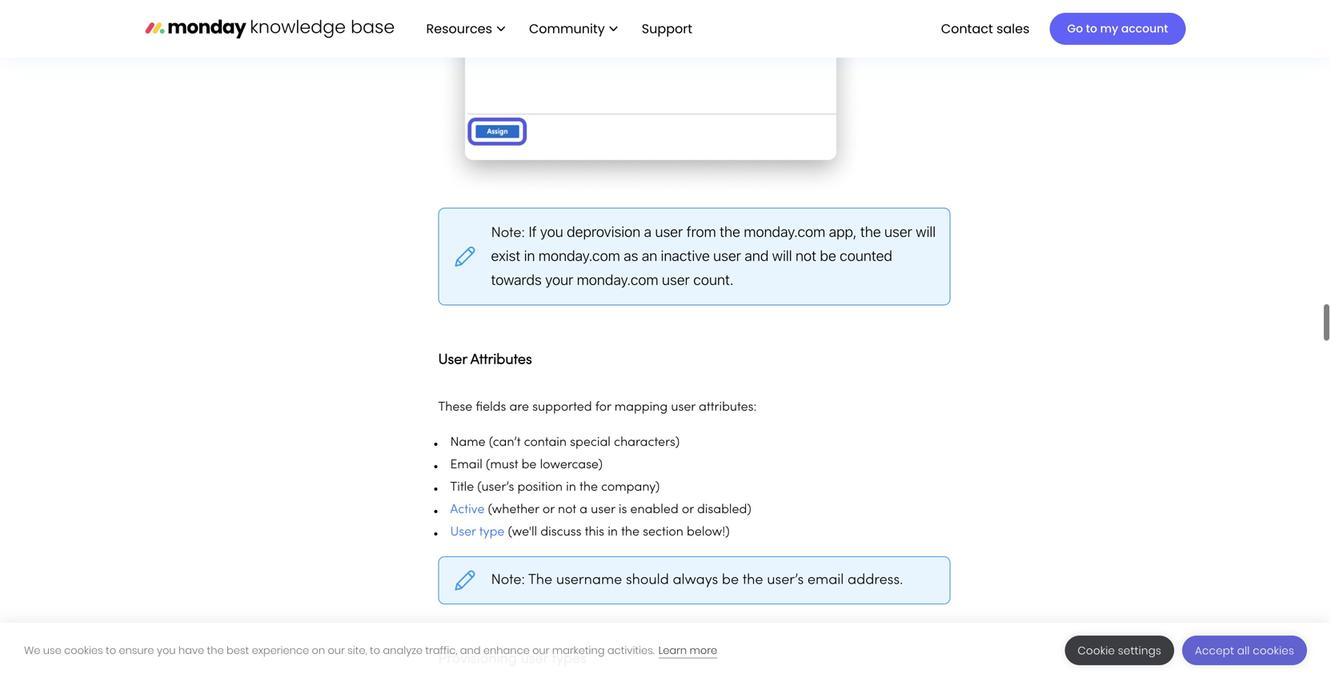 Task type: vqa. For each thing, say whether or not it's contained in the screenshot.
as at the top left of the page
yes



Task type: describe. For each thing, give the bounding box(es) containing it.
exist
[[491, 223, 521, 240]]

the down is
[[621, 502, 640, 514]]

more
[[690, 643, 718, 658]]

we
[[24, 643, 40, 658]]

enabled
[[631, 480, 679, 492]]

be inside if you deprovision a user from the monday.com app, the user will exist in monday.com as an inactive user and will not be counted towards your monday.com user count.
[[820, 223, 837, 240]]

email
[[808, 550, 844, 563]]

all
[[1238, 643, 1250, 658]]

enhance
[[484, 643, 530, 658]]

lowercase)
[[540, 435, 603, 447]]

0 vertical spatial monday.com
[[744, 199, 826, 216]]

from
[[687, 199, 716, 216]]

cookie settings button
[[1065, 636, 1175, 665]]

contact sales link
[[933, 15, 1038, 43]]

user up "counted"
[[885, 199, 913, 216]]

(we'll
[[508, 502, 537, 514]]

email
[[450, 435, 483, 447]]

2 our from the left
[[533, 643, 550, 658]]

experience
[[252, 643, 309, 658]]

0 horizontal spatial to
[[106, 643, 116, 658]]

user up the count.
[[714, 223, 741, 240]]

disabled)
[[697, 480, 752, 492]]

best
[[227, 643, 249, 658]]

count.
[[694, 247, 734, 264]]

settings
[[1118, 643, 1162, 658]]

2 or from the left
[[682, 480, 694, 492]]

always
[[673, 550, 718, 563]]

not inside if you deprovision a user from the monday.com app, the user will exist in monday.com as an inactive user and will not be counted towards your monday.com user count.
[[796, 223, 817, 240]]

cookies for all
[[1253, 643, 1295, 658]]

if
[[529, 199, 537, 216]]

name (can't contain special characters)
[[450, 413, 680, 425]]

user up inactive
[[655, 199, 683, 216]]

and inside dialog
[[460, 643, 481, 658]]

1 horizontal spatial be
[[722, 550, 739, 563]]

learn
[[659, 643, 687, 658]]

list containing resources
[[410, 0, 705, 58]]

the up "counted"
[[861, 199, 881, 216]]

1 vertical spatial in
[[566, 458, 576, 470]]

marketing
[[552, 643, 605, 658]]

discuss
[[541, 502, 582, 514]]

the left best
[[207, 643, 224, 658]]

main element
[[410, 0, 1186, 58]]

towards
[[491, 247, 542, 264]]

go
[[1068, 21, 1083, 36]]

on
[[312, 643, 325, 658]]

if you deprovision a user from the monday.com app, the user will exist in monday.com as an inactive user and will not be counted towards your monday.com user count.
[[491, 199, 936, 264]]

contain
[[524, 413, 567, 425]]

user
[[450, 502, 476, 514]]

section
[[643, 502, 684, 514]]

the
[[528, 550, 553, 563]]

account
[[1122, 21, 1169, 36]]

note: for note:
[[491, 203, 529, 216]]

this
[[585, 502, 605, 514]]

special
[[570, 413, 611, 425]]

community
[[529, 19, 605, 37]]

go to my account
[[1068, 21, 1169, 36]]

the right from
[[720, 199, 741, 216]]

user type link
[[450, 502, 505, 514]]

have
[[178, 643, 204, 658]]

cookie
[[1078, 643, 1115, 658]]

cookie settings
[[1078, 643, 1162, 658]]

0 horizontal spatial not
[[558, 480, 576, 492]]

the left user's
[[743, 550, 763, 563]]

0 horizontal spatial you
[[157, 643, 176, 658]]

to inside main element
[[1086, 21, 1098, 36]]

sales
[[997, 19, 1030, 37]]

user down inactive
[[662, 247, 690, 264]]

in inside if you deprovision a user from the monday.com app, the user will exist in monday.com as an inactive user and will not be counted towards your monday.com user count.
[[524, 223, 535, 240]]

name
[[450, 413, 486, 425]]

contact sales
[[941, 19, 1030, 37]]



Task type: locate. For each thing, give the bounding box(es) containing it.
contact
[[941, 19, 993, 37]]

be down app,
[[820, 223, 837, 240]]

not
[[796, 223, 817, 240], [558, 480, 576, 492]]

0 vertical spatial not
[[796, 223, 817, 240]]

1 vertical spatial you
[[157, 643, 176, 658]]

(can't
[[489, 413, 521, 425]]

active
[[450, 480, 485, 492]]

resources
[[426, 19, 492, 37]]

in
[[524, 223, 535, 240], [566, 458, 576, 470], [608, 502, 618, 514]]

in down lowercase)
[[566, 458, 576, 470]]

0 vertical spatial be
[[820, 223, 837, 240]]

my
[[1101, 21, 1119, 36]]

0 horizontal spatial cookies
[[64, 643, 103, 658]]

our
[[328, 643, 345, 658], [533, 643, 550, 658]]

1 cookies from the left
[[64, 643, 103, 658]]

1 vertical spatial a
[[580, 480, 588, 492]]

group_9__27_.png image
[[438, 0, 864, 171]]

user left is
[[591, 480, 615, 492]]

the up the active (whether or not a user is enabled or disabled)
[[580, 458, 598, 470]]

go to my account link
[[1050, 13, 1186, 45]]

and right traffic,
[[460, 643, 481, 658]]

to right site,
[[370, 643, 380, 658]]

(whether
[[488, 480, 539, 492]]

dialog
[[0, 623, 1332, 678]]

1 horizontal spatial or
[[682, 480, 694, 492]]

analyze
[[383, 643, 423, 658]]

our right on
[[328, 643, 345, 658]]

community link
[[521, 15, 626, 43]]

or up below!)
[[682, 480, 694, 492]]

our right enhance at the left bottom
[[533, 643, 550, 658]]

app,
[[829, 199, 857, 216]]

counted
[[840, 223, 893, 240]]

to
[[1086, 21, 1098, 36], [106, 643, 116, 658], [370, 643, 380, 658]]

monday.com
[[744, 199, 826, 216], [539, 223, 620, 240], [577, 247, 659, 264]]

you inside if you deprovision a user from the monday.com app, the user will exist in monday.com as an inactive user and will not be counted towards your monday.com user count.
[[540, 199, 563, 216]]

a
[[644, 199, 652, 216], [580, 480, 588, 492]]

1 horizontal spatial a
[[644, 199, 652, 216]]

active link
[[450, 480, 485, 492]]

position
[[518, 458, 563, 470]]

0 horizontal spatial our
[[328, 643, 345, 658]]

1 horizontal spatial you
[[540, 199, 563, 216]]

we use cookies to ensure you have the best experience on our site, to analyze traffic, and enhance our marketing activities. learn more
[[24, 643, 718, 658]]

cookies right use
[[64, 643, 103, 658]]

inactive
[[661, 223, 710, 240]]

monday.com up your at the left top of the page
[[539, 223, 620, 240]]

list
[[410, 0, 705, 58]]

(must
[[486, 435, 518, 447]]

1 vertical spatial will
[[772, 223, 792, 240]]

0 horizontal spatial in
[[524, 223, 535, 240]]

note: the username should always be the user's email address.
[[491, 550, 903, 563]]

2 note: from the top
[[491, 550, 525, 563]]

be
[[820, 223, 837, 240], [522, 435, 537, 447], [722, 550, 739, 563]]

below!)
[[687, 502, 730, 514]]

support link
[[634, 15, 705, 43], [642, 19, 697, 37]]

0 vertical spatial a
[[644, 199, 652, 216]]

accept all cookies
[[1195, 643, 1295, 658]]

and inside if you deprovision a user from the monday.com app, the user will exist in monday.com as an inactive user and will not be counted towards your monday.com user count.
[[745, 223, 769, 240]]

title (user's position in the company)
[[450, 458, 660, 470]]

cookies inside button
[[1253, 643, 1295, 658]]

as
[[624, 223, 638, 240]]

deprovision
[[567, 199, 641, 216]]

1 our from the left
[[328, 643, 345, 658]]

1 horizontal spatial in
[[566, 458, 576, 470]]

0 vertical spatial and
[[745, 223, 769, 240]]

0 horizontal spatial and
[[460, 643, 481, 658]]

ensure
[[119, 643, 154, 658]]

not left "counted"
[[796, 223, 817, 240]]

monday.com left app,
[[744, 199, 826, 216]]

accept all cookies button
[[1183, 636, 1308, 665]]

to left ensure
[[106, 643, 116, 658]]

characters)
[[614, 413, 680, 425]]

company)
[[601, 458, 660, 470]]

user
[[655, 199, 683, 216], [885, 199, 913, 216], [714, 223, 741, 240], [662, 247, 690, 264], [591, 480, 615, 492]]

0 horizontal spatial will
[[772, 223, 792, 240]]

traffic,
[[425, 643, 458, 658]]

email (must be lowercase)
[[450, 435, 603, 447]]

in right exist
[[524, 223, 535, 240]]

should
[[626, 550, 669, 563]]

1 note: from the top
[[491, 203, 529, 216]]

accept
[[1195, 643, 1235, 658]]

monday.com logo image
[[145, 12, 394, 45]]

1 horizontal spatial and
[[745, 223, 769, 240]]

will
[[916, 199, 936, 216], [772, 223, 792, 240]]

dialog containing cookie settings
[[0, 623, 1332, 678]]

use
[[43, 643, 61, 658]]

you
[[540, 199, 563, 216], [157, 643, 176, 658]]

be up position
[[522, 435, 537, 447]]

1 vertical spatial note:
[[491, 550, 525, 563]]

0 horizontal spatial a
[[580, 480, 588, 492]]

user's
[[767, 550, 804, 563]]

0 horizontal spatial be
[[522, 435, 537, 447]]

cookies right all
[[1253, 643, 1295, 658]]

an
[[642, 223, 658, 240]]

note: for note: the username should always be the user's email address.
[[491, 550, 525, 563]]

(user's
[[478, 458, 514, 470]]

2 vertical spatial monday.com
[[577, 247, 659, 264]]

your
[[545, 247, 574, 264]]

a up an
[[644, 199, 652, 216]]

address.
[[848, 550, 903, 563]]

and right inactive
[[745, 223, 769, 240]]

note: left the the
[[491, 550, 525, 563]]

0 vertical spatial in
[[524, 223, 535, 240]]

cookies for use
[[64, 643, 103, 658]]

0 vertical spatial you
[[540, 199, 563, 216]]

1 horizontal spatial to
[[370, 643, 380, 658]]

2 cookies from the left
[[1253, 643, 1295, 658]]

2 vertical spatial in
[[608, 502, 618, 514]]

2 horizontal spatial in
[[608, 502, 618, 514]]

or
[[543, 480, 555, 492], [682, 480, 694, 492]]

be right 'always'
[[722, 550, 739, 563]]

1 horizontal spatial cookies
[[1253, 643, 1295, 658]]

cookies
[[64, 643, 103, 658], [1253, 643, 1295, 658]]

1 vertical spatial and
[[460, 643, 481, 658]]

0 horizontal spatial or
[[543, 480, 555, 492]]

active (whether or not a user is enabled or disabled)
[[450, 480, 752, 492]]

a up user type (we'll discuss this in the section below!)
[[580, 480, 588, 492]]

to right go
[[1086, 21, 1098, 36]]

0 vertical spatial will
[[916, 199, 936, 216]]

in right this
[[608, 502, 618, 514]]

is
[[619, 480, 627, 492]]

1 horizontal spatial our
[[533, 643, 550, 658]]

1 horizontal spatial will
[[916, 199, 936, 216]]

2 horizontal spatial to
[[1086, 21, 1098, 36]]

learn more link
[[659, 643, 718, 659]]

type
[[479, 502, 505, 514]]

the
[[720, 199, 741, 216], [861, 199, 881, 216], [580, 458, 598, 470], [621, 502, 640, 514], [743, 550, 763, 563], [207, 643, 224, 658]]

title
[[450, 458, 474, 470]]

1 vertical spatial be
[[522, 435, 537, 447]]

username
[[556, 550, 622, 563]]

monday.com down "as"
[[577, 247, 659, 264]]

you left have
[[157, 643, 176, 658]]

1 vertical spatial monday.com
[[539, 223, 620, 240]]

2 horizontal spatial be
[[820, 223, 837, 240]]

support
[[642, 19, 693, 37]]

1 horizontal spatial not
[[796, 223, 817, 240]]

site,
[[348, 643, 367, 658]]

2 vertical spatial be
[[722, 550, 739, 563]]

user type (we'll discuss this in the section below!)
[[450, 502, 730, 514]]

1 vertical spatial not
[[558, 480, 576, 492]]

0 vertical spatial note:
[[491, 203, 529, 216]]

note: up exist
[[491, 203, 529, 216]]

resources link
[[418, 15, 513, 43]]

or down title (user's position in the company)
[[543, 480, 555, 492]]

note:
[[491, 203, 529, 216], [491, 550, 525, 563]]

activities.
[[608, 643, 655, 658]]

not up discuss
[[558, 480, 576, 492]]

and
[[745, 223, 769, 240], [460, 643, 481, 658]]

a inside if you deprovision a user from the monday.com app, the user will exist in monday.com as an inactive user and will not be counted towards your monday.com user count.
[[644, 199, 652, 216]]

you right if
[[540, 199, 563, 216]]

1 or from the left
[[543, 480, 555, 492]]



